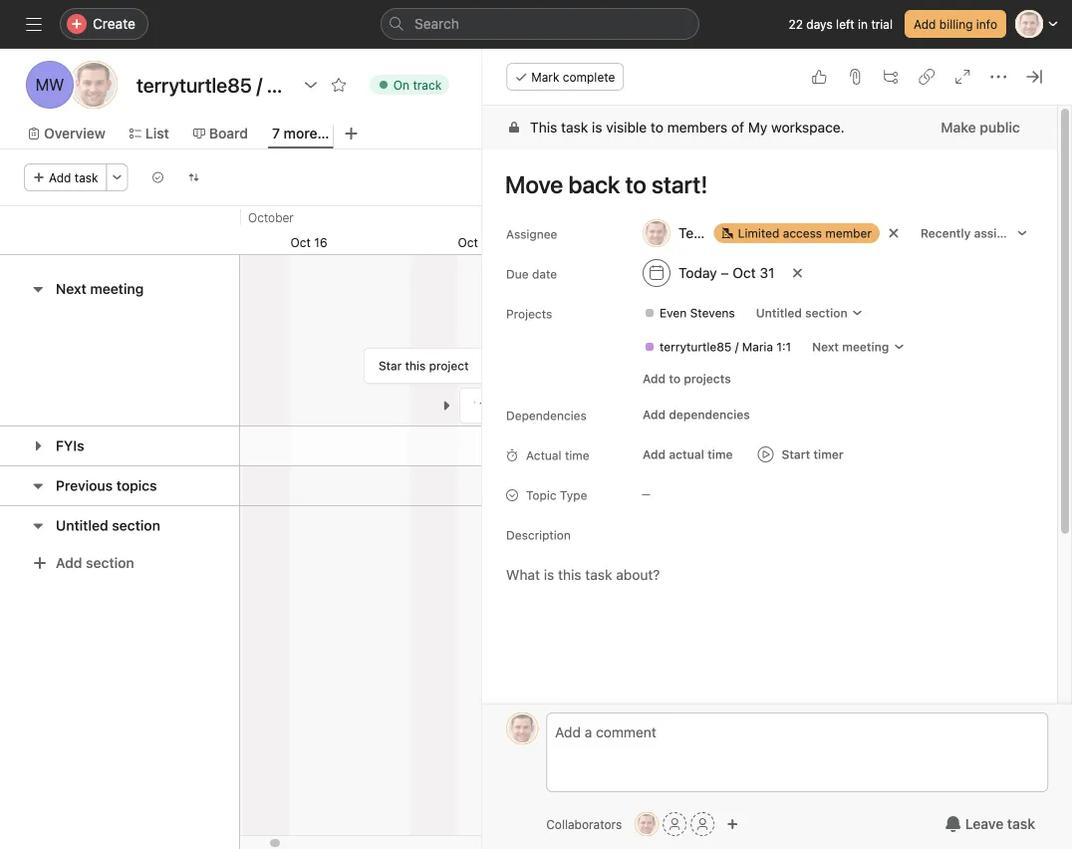 Task type: vqa. For each thing, say whether or not it's contained in the screenshot.
Created on
no



Task type: describe. For each thing, give the bounding box(es) containing it.
make
[[942, 119, 977, 136]]

even stevens link
[[636, 303, 744, 323]]

1
[[480, 399, 486, 413]]

start
[[782, 448, 811, 462]]

oct for oct 16
[[291, 235, 311, 249]]

star
[[379, 359, 402, 373]]

in
[[858, 17, 868, 31]]

add dependencies
[[643, 408, 751, 422]]

0 horizontal spatial to
[[651, 119, 664, 136]]

this
[[531, 119, 558, 136]]

previous
[[56, 478, 113, 494]]

all tasks image
[[152, 171, 164, 183]]

topic
[[527, 488, 557, 502]]

fyis button
[[56, 428, 84, 464]]

this task is visible to members of my workspace.
[[531, 119, 845, 136]]

my
[[749, 119, 768, 136]]

stevens
[[691, 306, 736, 320]]

meeting inside button
[[90, 281, 144, 297]]

description
[[507, 528, 571, 542]]

left
[[836, 17, 855, 31]]

overview
[[44, 125, 105, 142]]

1 horizontal spatial tt button
[[635, 812, 659, 836]]

oct for oct 23
[[458, 235, 478, 249]]

add actual time button
[[634, 441, 742, 469]]

add for add task
[[49, 170, 71, 184]]

show subtasks for task what's something that was harder than expected? image
[[441, 400, 453, 412]]

–
[[721, 265, 729, 281]]

add actual time
[[643, 448, 733, 462]]

collaborators
[[546, 817, 622, 831]]

on track button
[[361, 71, 459, 99]]

timer
[[814, 448, 844, 462]]

untitled inside dropdown button
[[757, 306, 803, 320]]

terryturtle85 / maria 1:1 link
[[636, 337, 800, 357]]

assignee
[[507, 227, 558, 241]]

more actions for this task image
[[991, 69, 1007, 85]]

attachments: add a file to this task, move back to start! image
[[847, 69, 863, 85]]

create button
[[60, 8, 148, 40]]

trial
[[872, 17, 893, 31]]

days
[[807, 17, 833, 31]]

recently assigned button
[[912, 219, 1038, 247]]

mark complete
[[532, 70, 615, 84]]

remove assignee image
[[888, 227, 900, 239]]

project
[[430, 359, 469, 373]]

2 vertical spatial section
[[86, 555, 134, 571]]

start timer button
[[750, 441, 852, 469]]

members
[[668, 119, 728, 136]]

0 vertical spatial tt
[[84, 75, 104, 94]]

collapse task list for the section untitled section image
[[30, 518, 46, 534]]

star this project
[[379, 359, 469, 373]]

search
[[415, 15, 460, 32]]

time inside dropdown button
[[708, 448, 733, 462]]

mark complete button
[[507, 63, 624, 91]]

oct 16
[[291, 235, 328, 249]]

untitled section button
[[748, 299, 873, 327]]

0 horizontal spatial time
[[565, 449, 590, 463]]

leave task button
[[933, 806, 1049, 842]]

meeting inside popup button
[[843, 340, 890, 354]]

move back to start! dialog
[[483, 49, 1073, 849]]

tt for the left tt button
[[515, 722, 530, 736]]

add for add to projects
[[643, 372, 666, 386]]

clear due date image
[[792, 267, 804, 279]]

7 more… button
[[272, 123, 329, 145]]

leave
[[966, 816, 1004, 832]]

visible
[[607, 119, 647, 136]]

22 days left in trial
[[789, 17, 893, 31]]

start timer
[[782, 448, 844, 462]]

member
[[826, 226, 872, 240]]

collapse task list for the section previous topics image
[[30, 478, 46, 494]]

add to projects
[[643, 372, 732, 386]]

Task Name text field
[[493, 161, 1034, 207]]

more…
[[284, 125, 329, 142]]

31
[[760, 265, 775, 281]]

full screen image
[[955, 69, 971, 85]]

expand sidebar image
[[26, 16, 42, 32]]

billing
[[940, 17, 973, 31]]

october
[[248, 210, 294, 224]]

leave task
[[966, 816, 1036, 832]]

add subtask image
[[883, 69, 899, 85]]

add billing info
[[914, 17, 998, 31]]

board
[[209, 125, 248, 142]]

limited access member
[[739, 226, 872, 240]]

0 vertical spatial next meeting
[[56, 281, 144, 297]]

even
[[660, 306, 687, 320]]

recently
[[921, 226, 972, 240]]

make public
[[942, 119, 1021, 136]]

is
[[592, 119, 603, 136]]

add for add billing info
[[914, 17, 937, 31]]

add dependencies button
[[634, 401, 760, 429]]

limited
[[739, 226, 780, 240]]

7
[[272, 125, 280, 142]]

none image
[[188, 171, 200, 183]]

terryturtle85
[[660, 340, 732, 354]]

of
[[732, 119, 745, 136]]

7 more…
[[272, 125, 329, 142]]

search button
[[381, 8, 700, 40]]



Task type: locate. For each thing, give the bounding box(es) containing it.
tt button
[[507, 713, 539, 745], [635, 812, 659, 836]]

show options image
[[303, 77, 319, 93]]

due date
[[507, 267, 558, 281]]

add down add to projects
[[643, 408, 666, 422]]

oct left 16
[[291, 235, 311, 249]]

0 vertical spatial untitled section
[[757, 306, 848, 320]]

2 vertical spatial tt
[[640, 817, 655, 831]]

1 horizontal spatial time
[[708, 448, 733, 462]]

task inside the add task button
[[75, 170, 98, 184]]

to left "projects"
[[669, 372, 681, 386]]

0 horizontal spatial next
[[56, 281, 86, 297]]

public
[[981, 119, 1021, 136]]

section down untitled section button
[[86, 555, 134, 571]]

add for add section
[[56, 555, 82, 571]]

collapse task list for the section next meeting image
[[30, 281, 46, 297]]

add tab image
[[343, 126, 359, 142]]

untitled section
[[757, 306, 848, 320], [56, 517, 160, 534]]

next inside popup button
[[813, 340, 840, 354]]

1 horizontal spatial next
[[813, 340, 840, 354]]

add
[[914, 17, 937, 31], [49, 170, 71, 184], [643, 372, 666, 386], [643, 408, 666, 422], [643, 448, 666, 462], [56, 555, 82, 571]]

2 vertical spatial task
[[1008, 816, 1036, 832]]

expand task list for the section fyis image
[[30, 438, 46, 454]]

to right the visible on the right
[[651, 119, 664, 136]]

dependencies
[[507, 409, 587, 423]]

meeting down untitled section dropdown button
[[843, 340, 890, 354]]

oct 23
[[458, 235, 497, 249]]

0 horizontal spatial untitled
[[56, 517, 108, 534]]

to inside button
[[669, 372, 681, 386]]

tt for the rightmost tt button
[[640, 817, 655, 831]]

oct right –
[[733, 265, 757, 281]]

actual
[[669, 448, 705, 462]]

section inside dropdown button
[[806, 306, 848, 320]]

untitled section inside dropdown button
[[757, 306, 848, 320]]

16
[[314, 235, 328, 249]]

1 horizontal spatial tt
[[515, 722, 530, 736]]

next down untitled section dropdown button
[[813, 340, 840, 354]]

add left actual
[[643, 448, 666, 462]]

maria
[[743, 340, 774, 354]]

23
[[482, 235, 497, 249]]

None text field
[[132, 67, 293, 103]]

projects
[[684, 372, 732, 386]]

main content
[[483, 106, 1058, 849]]

mark
[[532, 70, 560, 84]]

next meeting inside next meeting popup button
[[813, 340, 890, 354]]

1 vertical spatial next
[[813, 340, 840, 354]]

add down untitled section button
[[56, 555, 82, 571]]

add or remove collaborators image
[[727, 818, 739, 830]]

add billing info button
[[905, 10, 1007, 38]]

2 horizontal spatial task
[[1008, 816, 1036, 832]]

—
[[642, 488, 651, 500]]

add for add dependencies
[[643, 408, 666, 422]]

next meeting button
[[56, 271, 144, 307]]

task left is
[[562, 119, 589, 136]]

recently assigned
[[921, 226, 1027, 240]]

/
[[736, 340, 739, 354]]

board link
[[193, 123, 248, 145]]

0 vertical spatial untitled
[[757, 306, 803, 320]]

untitled section up 1:1
[[757, 306, 848, 320]]

track
[[413, 78, 442, 92]]

untitled inside button
[[56, 517, 108, 534]]

time
[[708, 448, 733, 462], [565, 449, 590, 463]]

next
[[56, 281, 86, 297], [813, 340, 840, 354]]

list
[[145, 125, 169, 142]]

next right collapse task list for the section next meeting image
[[56, 281, 86, 297]]

previous topics
[[56, 478, 157, 494]]

access
[[783, 226, 823, 240]]

today – oct 31
[[679, 265, 775, 281]]

next inside button
[[56, 281, 86, 297]]

terryturtle85 / maria 1:1
[[660, 340, 792, 354]]

1 vertical spatial task
[[75, 170, 98, 184]]

list link
[[129, 123, 169, 145]]

search list box
[[381, 8, 700, 40]]

fyis
[[56, 438, 84, 454]]

meeting
[[90, 281, 144, 297], [843, 340, 890, 354]]

1 vertical spatial tt
[[515, 722, 530, 736]]

today
[[679, 265, 718, 281]]

complete
[[563, 70, 615, 84]]

1 vertical spatial next meeting
[[813, 340, 890, 354]]

1 vertical spatial to
[[669, 372, 681, 386]]

add section
[[56, 555, 134, 571]]

1 horizontal spatial to
[[669, 372, 681, 386]]

0 horizontal spatial task
[[75, 170, 98, 184]]

0 horizontal spatial next meeting
[[56, 281, 144, 297]]

this
[[406, 359, 426, 373]]

0 horizontal spatial untitled section
[[56, 517, 160, 534]]

add for add actual time
[[643, 448, 666, 462]]

1 vertical spatial untitled
[[56, 517, 108, 534]]

1 vertical spatial untitled section
[[56, 517, 160, 534]]

more actions image
[[111, 171, 123, 183]]

main content inside move back to start! dialog
[[483, 106, 1058, 849]]

actual time
[[527, 449, 590, 463]]

0 horizontal spatial tt button
[[507, 713, 539, 745]]

task for leave
[[1008, 816, 1036, 832]]

0 vertical spatial meeting
[[90, 281, 144, 297]]

1 vertical spatial meeting
[[843, 340, 890, 354]]

add to projects button
[[634, 365, 741, 393]]

0 vertical spatial next
[[56, 281, 86, 297]]

actual
[[527, 449, 562, 463]]

add task
[[49, 170, 98, 184]]

date
[[532, 267, 558, 281]]

0 vertical spatial section
[[806, 306, 848, 320]]

assigned
[[975, 226, 1027, 240]]

1 horizontal spatial next meeting
[[813, 340, 890, 354]]

even stevens
[[660, 306, 736, 320]]

section up next meeting popup button
[[806, 306, 848, 320]]

1 vertical spatial tt button
[[635, 812, 659, 836]]

1 vertical spatial section
[[112, 517, 160, 534]]

task
[[562, 119, 589, 136], [75, 170, 98, 184], [1008, 816, 1036, 832]]

1 horizontal spatial meeting
[[843, 340, 890, 354]]

next meeting
[[56, 281, 144, 297], [813, 340, 890, 354]]

add left billing
[[914, 17, 937, 31]]

task for this
[[562, 119, 589, 136]]

2 horizontal spatial oct
[[733, 265, 757, 281]]

workspace.
[[772, 119, 845, 136]]

oct left 23
[[458, 235, 478, 249]]

topic type
[[527, 488, 588, 502]]

projects
[[507, 307, 553, 321]]

next meeting right collapse task list for the section next meeting image
[[56, 281, 144, 297]]

add to starred image
[[331, 77, 347, 93]]

1 horizontal spatial task
[[562, 119, 589, 136]]

untitled up 1:1
[[757, 306, 803, 320]]

projects element
[[612, 295, 1056, 365]]

make public button
[[929, 110, 1034, 146]]

task inside leave task button
[[1008, 816, 1036, 832]]

add inside dropdown button
[[643, 448, 666, 462]]

oct inside move back to start! dialog
[[733, 265, 757, 281]]

create
[[93, 15, 136, 32]]

untitled up add section button
[[56, 517, 108, 534]]

1 horizontal spatial oct
[[458, 235, 478, 249]]

untitled section up add section
[[56, 517, 160, 534]]

add section button
[[24, 545, 142, 581]]

info
[[977, 17, 998, 31]]

add inside button
[[914, 17, 937, 31]]

0 likes. click to like this task image
[[811, 69, 827, 85]]

task left the more actions icon
[[75, 170, 98, 184]]

untitled
[[757, 306, 803, 320], [56, 517, 108, 534]]

task for add
[[75, 170, 98, 184]]

1 horizontal spatial untitled
[[757, 306, 803, 320]]

1 horizontal spatial untitled section
[[757, 306, 848, 320]]

— button
[[634, 481, 754, 508]]

0 horizontal spatial tt
[[84, 75, 104, 94]]

oct
[[291, 235, 311, 249], [458, 235, 478, 249], [733, 265, 757, 281]]

overview link
[[28, 123, 105, 145]]

on track
[[394, 78, 442, 92]]

0 horizontal spatial meeting
[[90, 281, 144, 297]]

0 vertical spatial to
[[651, 119, 664, 136]]

topics
[[116, 478, 157, 494]]

previous topics button
[[56, 468, 157, 504]]

meeting right collapse task list for the section next meeting image
[[90, 281, 144, 297]]

next meeting down untitled section dropdown button
[[813, 340, 890, 354]]

task right the leave
[[1008, 816, 1036, 832]]

close details image
[[1027, 69, 1043, 85]]

next meeting button
[[804, 333, 915, 361]]

dependencies
[[669, 408, 751, 422]]

1:1
[[777, 340, 792, 354]]

due
[[507, 267, 529, 281]]

add down the overview link
[[49, 170, 71, 184]]

0 horizontal spatial oct
[[291, 235, 311, 249]]

main content containing this task is visible to members of my workspace.
[[483, 106, 1058, 849]]

untitled section button
[[56, 508, 160, 544]]

0 vertical spatial task
[[562, 119, 589, 136]]

add down terryturtle85 at the right of the page
[[643, 372, 666, 386]]

copy task link image
[[919, 69, 935, 85]]

0 vertical spatial tt button
[[507, 713, 539, 745]]

section down topics
[[112, 517, 160, 534]]

to
[[651, 119, 664, 136], [669, 372, 681, 386]]

2 horizontal spatial tt
[[640, 817, 655, 831]]



